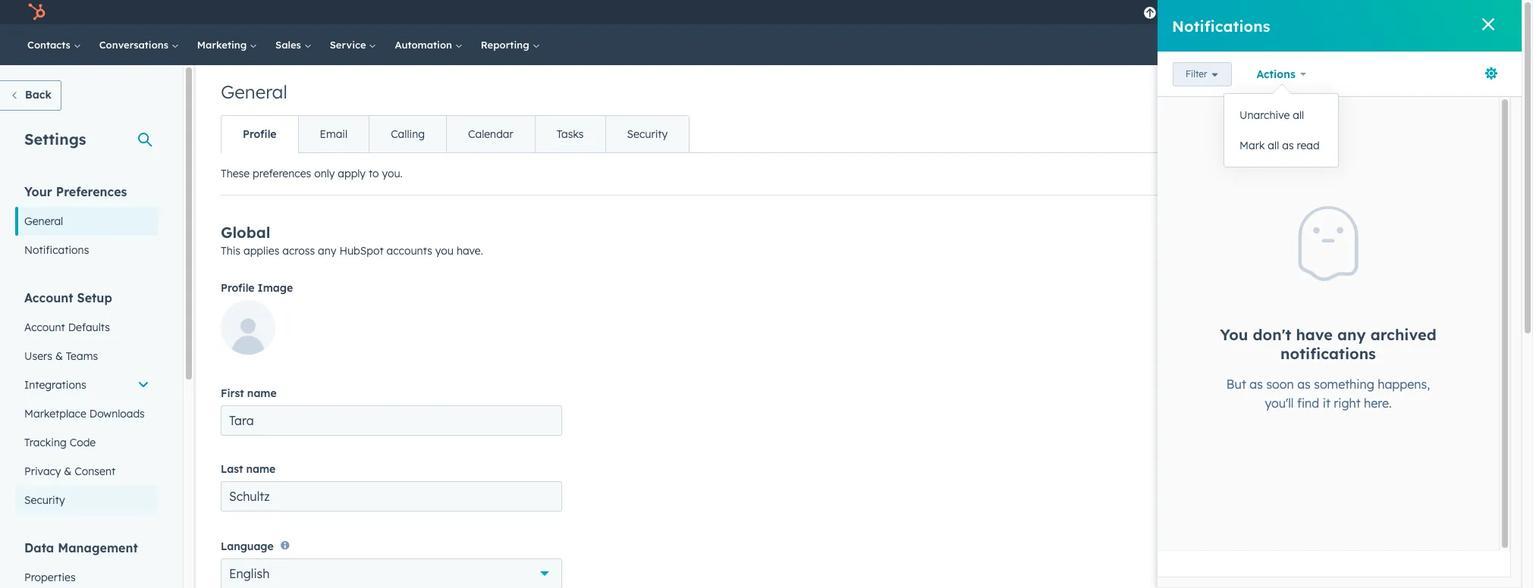Task type: describe. For each thing, give the bounding box(es) containing it.
first
[[221, 387, 244, 401]]

english button
[[221, 559, 562, 589]]

apply
[[338, 167, 366, 181]]

teams
[[66, 350, 98, 363]]

setup
[[77, 291, 112, 306]]

this
[[221, 244, 240, 258]]

marketing link
[[188, 24, 266, 65]]

marketplace downloads link
[[15, 400, 159, 429]]

code
[[70, 436, 96, 450]]

data management
[[24, 541, 138, 556]]

calling icon button
[[1218, 2, 1244, 22]]

tasks
[[557, 127, 584, 141]]

privacy & consent link
[[15, 457, 159, 486]]

any
[[318, 244, 336, 258]]

global this applies across any hubspot accounts you have.
[[221, 223, 483, 258]]

& for users
[[55, 350, 63, 363]]

integrations button
[[15, 371, 159, 400]]

language
[[221, 540, 274, 554]]

to
[[369, 167, 379, 181]]

applies
[[243, 244, 279, 258]]

First name text field
[[221, 406, 562, 436]]

contacts link
[[18, 24, 90, 65]]

email
[[320, 127, 348, 141]]

email link
[[298, 116, 369, 152]]

these
[[221, 167, 250, 181]]

properties link
[[15, 564, 159, 589]]

you.
[[382, 167, 403, 181]]

calling link
[[369, 116, 446, 152]]

marketplaces image
[[1256, 7, 1269, 20]]

global
[[221, 223, 270, 242]]

search button
[[1482, 32, 1508, 58]]

privacy & consent
[[24, 465, 115, 479]]

1 horizontal spatial security link
[[605, 116, 689, 152]]

your preferences element
[[15, 184, 159, 265]]

data management element
[[15, 540, 159, 589]]

contacts
[[27, 39, 73, 51]]

back link
[[0, 80, 61, 111]]

calendar link
[[446, 116, 535, 152]]

apoptosis studios 2 button
[[1361, 0, 1502, 24]]

reporting link
[[472, 24, 549, 65]]

tracking
[[24, 436, 67, 450]]

users & teams
[[24, 350, 98, 363]]

settings link
[[1310, 4, 1329, 20]]

consent
[[75, 465, 115, 479]]

profile link
[[222, 116, 298, 152]]

marketplace downloads
[[24, 407, 145, 421]]

help button
[[1282, 0, 1307, 24]]

data
[[24, 541, 54, 556]]

2
[[1474, 6, 1479, 18]]

these preferences only apply to you.
[[221, 167, 403, 181]]

last name
[[221, 463, 276, 476]]

first name
[[221, 387, 277, 401]]

calling icon image
[[1224, 6, 1238, 20]]

account for account setup
[[24, 291, 73, 306]]

notifications image
[[1339, 7, 1352, 20]]

marketplaces button
[[1247, 0, 1279, 24]]

service link
[[321, 24, 386, 65]]

profile image
[[221, 281, 293, 295]]

navigation containing profile
[[221, 115, 690, 153]]

automation
[[395, 39, 455, 51]]

properties
[[24, 571, 76, 585]]

conversations
[[99, 39, 171, 51]]

marketing
[[197, 39, 250, 51]]

only
[[314, 167, 335, 181]]

hubspot image
[[27, 3, 46, 21]]

tracking code link
[[15, 429, 159, 457]]

studios
[[1436, 6, 1471, 18]]

help image
[[1288, 7, 1301, 20]]

0 horizontal spatial security link
[[15, 486, 159, 515]]

users & teams link
[[15, 342, 159, 371]]

account setup element
[[15, 290, 159, 515]]

users
[[24, 350, 52, 363]]



Task type: vqa. For each thing, say whether or not it's contained in the screenshot.
Tasks at the top
yes



Task type: locate. For each thing, give the bounding box(es) containing it.
1 horizontal spatial security
[[627, 127, 668, 141]]

search image
[[1490, 39, 1500, 50]]

account for account defaults
[[24, 321, 65, 335]]

defaults
[[68, 321, 110, 335]]

notifications link
[[15, 236, 159, 265]]

profile up 'preferences'
[[243, 127, 277, 141]]

calendar
[[468, 127, 513, 141]]

0 vertical spatial general
[[221, 80, 287, 103]]

profile for profile image
[[221, 281, 255, 295]]

Search HubSpot search field
[[1309, 32, 1494, 58]]

sales link
[[266, 24, 321, 65]]

apoptosis
[[1387, 6, 1434, 18]]

notifications
[[24, 244, 89, 257]]

0 horizontal spatial &
[[55, 350, 63, 363]]

apoptosis studios 2
[[1387, 6, 1479, 18]]

your preferences
[[24, 184, 127, 200]]

0 vertical spatial security link
[[605, 116, 689, 152]]

notifications button
[[1332, 0, 1358, 24]]

1 horizontal spatial &
[[64, 465, 72, 479]]

service
[[330, 39, 369, 51]]

calling
[[391, 127, 425, 141]]

general link
[[15, 207, 159, 236]]

1 vertical spatial name
[[246, 463, 276, 476]]

general inside your preferences element
[[24, 215, 63, 228]]

privacy
[[24, 465, 61, 479]]

reporting
[[481, 39, 532, 51]]

&
[[55, 350, 63, 363], [64, 465, 72, 479]]

1 vertical spatial profile
[[221, 281, 255, 295]]

0 vertical spatial profile
[[243, 127, 277, 141]]

1 vertical spatial security link
[[15, 486, 159, 515]]

menu item
[[1213, 0, 1216, 24]]

general down your
[[24, 215, 63, 228]]

you
[[435, 244, 454, 258]]

last
[[221, 463, 243, 476]]

1 horizontal spatial general
[[221, 80, 287, 103]]

1 vertical spatial &
[[64, 465, 72, 479]]

0 horizontal spatial security
[[24, 494, 65, 507]]

name for last name
[[246, 463, 276, 476]]

& right the users
[[55, 350, 63, 363]]

your
[[24, 184, 52, 200]]

profile inside navigation
[[243, 127, 277, 141]]

management
[[58, 541, 138, 556]]

name for first name
[[247, 387, 277, 401]]

0 horizontal spatial general
[[24, 215, 63, 228]]

back
[[25, 88, 52, 102]]

sales
[[275, 39, 304, 51]]

accounts
[[387, 244, 432, 258]]

account
[[24, 291, 73, 306], [24, 321, 65, 335]]

english
[[229, 567, 270, 582]]

across
[[282, 244, 315, 258]]

hubspot link
[[18, 3, 57, 21]]

account defaults link
[[15, 313, 159, 342]]

0 vertical spatial account
[[24, 291, 73, 306]]

account defaults
[[24, 321, 110, 335]]

general up profile link on the left top of page
[[221, 80, 287, 103]]

name right last
[[246, 463, 276, 476]]

security link
[[605, 116, 689, 152], [15, 486, 159, 515]]

1 account from the top
[[24, 291, 73, 306]]

tracking code
[[24, 436, 96, 450]]

tasks link
[[535, 116, 605, 152]]

& for privacy
[[64, 465, 72, 479]]

preferences
[[253, 167, 311, 181]]

image
[[258, 281, 293, 295]]

security inside navigation
[[627, 127, 668, 141]]

0 vertical spatial name
[[247, 387, 277, 401]]

menu
[[1133, 0, 1504, 24]]

name right the first
[[247, 387, 277, 401]]

1 vertical spatial account
[[24, 321, 65, 335]]

security inside the account setup element
[[24, 494, 65, 507]]

marketplace
[[24, 407, 86, 421]]

conversations link
[[90, 24, 188, 65]]

general
[[221, 80, 287, 103], [24, 215, 63, 228]]

profile for profile
[[243, 127, 277, 141]]

1 vertical spatial security
[[24, 494, 65, 507]]

profile
[[243, 127, 277, 141], [221, 281, 255, 295]]

profile left image
[[221, 281, 255, 295]]

upgrade
[[1160, 8, 1203, 20]]

have.
[[457, 244, 483, 258]]

0 vertical spatial &
[[55, 350, 63, 363]]

& right privacy
[[64, 465, 72, 479]]

navigation
[[221, 115, 690, 153]]

hubspot
[[339, 244, 384, 258]]

account up account defaults
[[24, 291, 73, 306]]

automation link
[[386, 24, 472, 65]]

downloads
[[89, 407, 145, 421]]

Last name text field
[[221, 482, 562, 512]]

name
[[247, 387, 277, 401], [246, 463, 276, 476]]

integrations
[[24, 379, 86, 392]]

account up the users
[[24, 321, 65, 335]]

upgrade image
[[1143, 7, 1157, 20]]

account setup
[[24, 291, 112, 306]]

2 account from the top
[[24, 321, 65, 335]]

preferences
[[56, 184, 127, 200]]

tara schultz image
[[1370, 5, 1384, 19]]

edit button
[[221, 300, 275, 360]]

settings
[[24, 130, 86, 149]]

settings image
[[1313, 6, 1327, 20]]

menu containing apoptosis studios 2
[[1133, 0, 1504, 24]]

0 vertical spatial security
[[627, 127, 668, 141]]

1 vertical spatial general
[[24, 215, 63, 228]]



